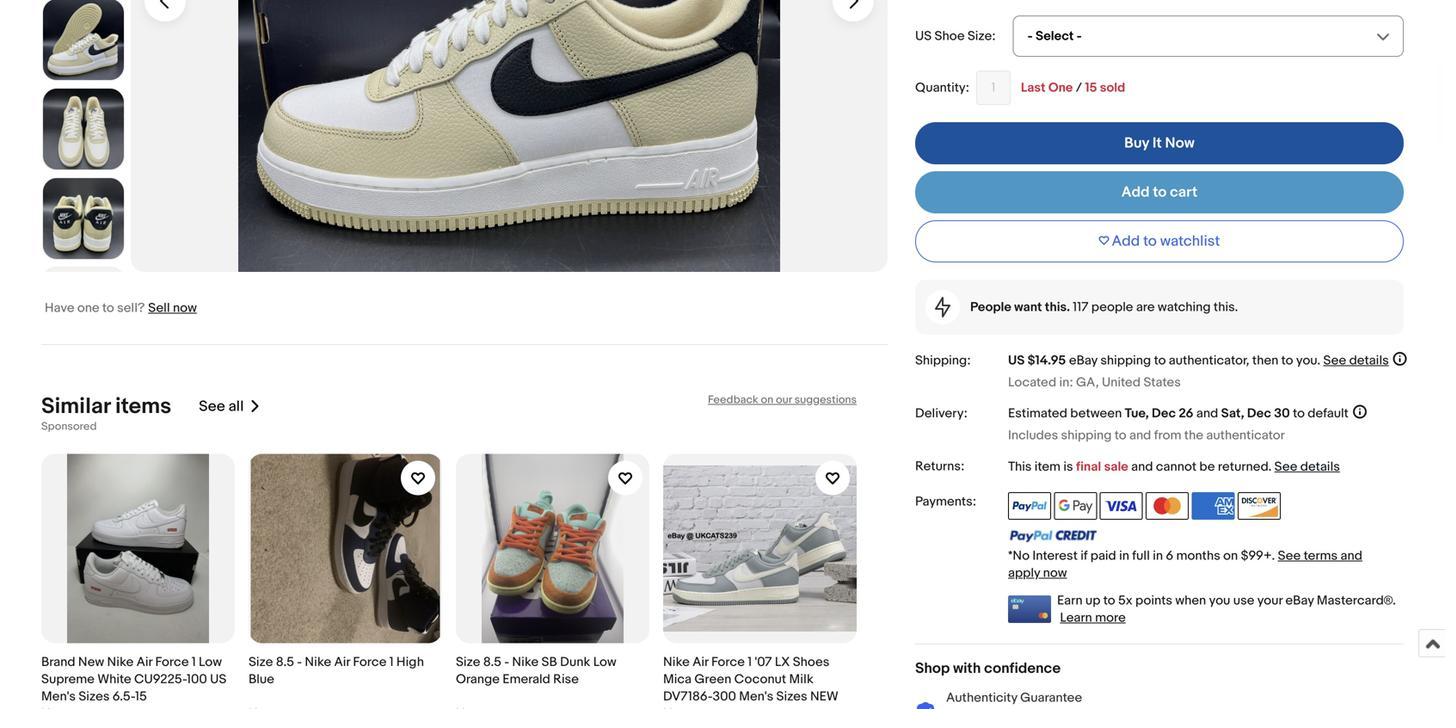 Task type: vqa. For each thing, say whether or not it's contained in the screenshot.
SORT: BEST MATCH
no



Task type: describe. For each thing, give the bounding box(es) containing it.
shoes
[[793, 654, 830, 670]]

if
[[1081, 548, 1088, 564]]

includes
[[1009, 428, 1059, 443]]

nike inside size 8.5 - nike air force 1 high blue
[[305, 654, 331, 670]]

and inside 'see terms and apply now'
[[1341, 548, 1363, 564]]

1 inside nike air force 1 '07 lx shoes mica green coconut milk dv7186-300 men's sizes new
[[748, 654, 752, 670]]

includes shipping to and from the authenticator
[[1009, 428, 1285, 443]]

watching
[[1158, 299, 1211, 315]]

nike air force 1 '07 lx shoes mica green coconut milk dv7186-300 men's sizes new
[[663, 654, 839, 704]]

to left cart
[[1153, 183, 1167, 201]]

sell now link
[[148, 300, 197, 316]]

people
[[971, 299, 1012, 315]]

items
[[115, 393, 171, 420]]

between
[[1071, 406, 1122, 421]]

see inside 'see terms and apply now'
[[1278, 548, 1301, 564]]

months
[[1177, 548, 1221, 564]]

Quantity: text field
[[977, 71, 1011, 105]]

tue,
[[1125, 406, 1149, 421]]

air inside brand new nike air force 1 low supreme white cu9225-100 us men's sizes 6.5-15
[[137, 654, 152, 670]]

0 horizontal spatial you
[[1210, 593, 1231, 609]]

0 vertical spatial with details__icon image
[[935, 297, 951, 318]]

google pay image
[[1054, 492, 1098, 520]]

nike inside nike air force 1 '07 lx shoes mica green coconut milk dv7186-300 men's sizes new
[[663, 654, 690, 670]]

discover image
[[1238, 492, 1281, 520]]

sat,
[[1222, 406, 1245, 421]]

all
[[229, 398, 244, 416]]

5x
[[1119, 593, 1133, 609]]

6
[[1166, 548, 1174, 564]]

similar items
[[41, 393, 171, 420]]

milk
[[790, 672, 814, 687]]

brand new nike air force 1 low supreme white cu9225-100 us men's sizes 6.5-15 link
[[41, 454, 235, 709]]

low for brand new nike air force 1 low supreme white cu9225-100 us men's sizes 6.5-15
[[199, 654, 222, 670]]

authenticator
[[1207, 428, 1285, 443]]

cu9225-
[[134, 672, 187, 687]]

learn
[[1061, 610, 1093, 626]]

feedback on our suggestions link
[[708, 393, 857, 407]]

add to cart link
[[916, 171, 1404, 213]]

to down tue, on the right
[[1115, 428, 1127, 443]]

estimated
[[1009, 406, 1068, 421]]

low for size 8.5 - nike sb dunk low orange emerald rise
[[594, 654, 617, 670]]

1 in from the left
[[1120, 548, 1130, 564]]

shipping:
[[916, 353, 971, 368]]

united
[[1102, 375, 1141, 390]]

sponsored
[[41, 420, 97, 433]]

the
[[1185, 428, 1204, 443]]

confidence
[[985, 660, 1061, 678]]

2 in from the left
[[1153, 548, 1164, 564]]

nike inside size 8.5 - nike sb dunk low orange emerald rise
[[512, 654, 539, 670]]

/
[[1076, 80, 1083, 96]]

1 vertical spatial ebay
[[1286, 593, 1314, 609]]

See all text field
[[199, 398, 244, 416]]

1 inside size 8.5 - nike air force 1 high blue
[[390, 654, 394, 670]]

sizes inside brand new nike air force 1 low supreme white cu9225-100 us men's sizes 6.5-15
[[79, 689, 110, 704]]

add for add to watchlist
[[1112, 232, 1140, 250]]

blue
[[249, 672, 274, 687]]

to right one
[[102, 300, 114, 316]]

want
[[1015, 299, 1043, 315]]

picture 3 of 12 image
[[43, 0, 124, 80]]

up
[[1086, 593, 1101, 609]]

size 8.5 - nike sb dunk low orange emerald rise link
[[456, 454, 650, 709]]

lx
[[775, 654, 790, 670]]

to inside "button"
[[1144, 232, 1157, 250]]

1 vertical spatial shipping
[[1062, 428, 1112, 443]]

buy it now link
[[916, 122, 1404, 164]]

1 horizontal spatial on
[[1224, 548, 1239, 564]]

300
[[713, 689, 736, 704]]

0 vertical spatial ebay
[[1070, 353, 1098, 368]]

interest
[[1033, 548, 1078, 564]]

15 inside brand new nike air force 1 low supreme white cu9225-100 us men's sizes 6.5-15
[[135, 689, 147, 704]]

cannot
[[1156, 459, 1197, 475]]

default
[[1308, 406, 1349, 421]]

117
[[1073, 299, 1089, 315]]

is
[[1064, 459, 1074, 475]]

and right 26
[[1197, 406, 1219, 421]]

size 8.5 - nike air force 1 high blue link
[[249, 454, 442, 709]]

last one / 15 sold
[[1021, 80, 1126, 96]]

authenticity
[[947, 690, 1018, 706]]

force inside nike air force 1 '07 lx shoes mica green coconut milk dv7186-300 men's sizes new
[[712, 654, 745, 670]]

now
[[1166, 134, 1195, 152]]

$14.95
[[1028, 353, 1066, 368]]

1 vertical spatial with details__icon image
[[916, 702, 936, 709]]

to right 30
[[1293, 406, 1305, 421]]

it
[[1153, 134, 1162, 152]]

terms
[[1304, 548, 1338, 564]]

air inside size 8.5 - nike air force 1 high blue
[[334, 654, 350, 670]]

returns:
[[916, 459, 965, 474]]

last
[[1021, 80, 1046, 96]]

dv7186-
[[663, 689, 713, 704]]

in:
[[1060, 375, 1074, 390]]

add for add to cart
[[1122, 183, 1150, 201]]

emerald
[[503, 672, 551, 687]]

*no
[[1009, 548, 1030, 564]]

force inside size 8.5 - nike air force 1 high blue
[[353, 654, 387, 670]]

6.5-
[[113, 689, 135, 704]]

supreme
[[41, 672, 95, 687]]

size 8.5 - nike air force 1 high blue
[[249, 654, 424, 687]]

one
[[77, 300, 99, 316]]

sell?
[[117, 300, 145, 316]]

'07
[[755, 654, 772, 670]]

$99+.
[[1241, 548, 1276, 564]]

see all
[[199, 398, 244, 416]]

see terms and apply now link
[[1009, 548, 1363, 581]]

brand
[[41, 654, 75, 670]]

ga,
[[1077, 375, 1099, 390]]

located in: ga, united states
[[1009, 375, 1181, 390]]

nike air force 1 '07 lx shoes mica green coconut milk dv7186-300 men's sizes new link
[[663, 454, 857, 709]]

have one to sell? sell now
[[45, 300, 197, 316]]

. for you
[[1318, 353, 1321, 368]]

. for returned
[[1269, 459, 1272, 475]]

use
[[1234, 593, 1255, 609]]

26
[[1179, 406, 1194, 421]]

orange
[[456, 672, 500, 687]]

details for this item is final sale and cannot be returned . see details
[[1301, 459, 1341, 475]]

estimated between tue, dec 26 and sat, dec 30 to default
[[1009, 406, 1349, 421]]

size for size 8.5 - nike sb dunk low orange emerald rise
[[456, 654, 481, 670]]

size 8.5 - nike sb dunk low orange emerald rise
[[456, 654, 617, 687]]

our
[[776, 393, 792, 407]]

0 vertical spatial on
[[761, 393, 774, 407]]

visa image
[[1100, 492, 1143, 520]]

shop
[[916, 660, 950, 678]]

one
[[1049, 80, 1073, 96]]

8.5 for emerald
[[483, 654, 502, 670]]

and right sale
[[1132, 459, 1154, 475]]

master card image
[[1146, 492, 1189, 520]]

rise
[[553, 672, 579, 687]]



Task type: locate. For each thing, give the bounding box(es) containing it.
add left cart
[[1122, 183, 1150, 201]]

earn
[[1058, 593, 1083, 609]]

2 horizontal spatial us
[[1009, 353, 1025, 368]]

2 horizontal spatial size
[[968, 28, 992, 44]]

add
[[1122, 183, 1150, 201], [1112, 232, 1140, 250]]

payments:
[[916, 494, 977, 510]]

air inside nike air force 1 '07 lx shoes mica green coconut milk dv7186-300 men's sizes new
[[693, 654, 709, 670]]

sold
[[1100, 80, 1126, 96]]

0 horizontal spatial details
[[1301, 459, 1341, 475]]

in left full
[[1120, 548, 1130, 564]]

0 vertical spatial 15
[[1085, 80, 1098, 96]]

1 horizontal spatial ebay
[[1286, 593, 1314, 609]]

nike inside brand new nike air force 1 low supreme white cu9225-100 us men's sizes 6.5-15
[[107, 654, 134, 670]]

2 men's from the left
[[739, 689, 774, 704]]

1 horizontal spatial sizes
[[777, 689, 808, 704]]

paid
[[1091, 548, 1117, 564]]

authenticator,
[[1169, 353, 1250, 368]]

with
[[954, 660, 981, 678]]

. right then
[[1318, 353, 1321, 368]]

see up default
[[1324, 353, 1347, 368]]

final
[[1077, 459, 1102, 475]]

earn up to 5x points when you use your ebay mastercard®.
[[1058, 593, 1397, 609]]

ebay right the your
[[1286, 593, 1314, 609]]

this item is final sale and cannot be returned . see details
[[1009, 459, 1341, 475]]

green
[[695, 672, 732, 687]]

0 vertical spatial add
[[1122, 183, 1150, 201]]

0 horizontal spatial 8.5
[[276, 654, 294, 670]]

see details link down default
[[1275, 459, 1341, 475]]

1 left high
[[390, 654, 394, 670]]

sizes down white
[[79, 689, 110, 704]]

0 horizontal spatial force
[[155, 654, 189, 670]]

0 horizontal spatial .
[[1269, 459, 1272, 475]]

2 - from the left
[[504, 654, 509, 670]]

size for size 8.5 - nike air force 1 high blue
[[249, 654, 273, 670]]

us inside brand new nike air force 1 low supreme white cu9225-100 us men's sizes 6.5-15
[[210, 672, 227, 687]]

2 horizontal spatial force
[[712, 654, 745, 670]]

1 nike from the left
[[107, 654, 134, 670]]

0 vertical spatial shipping
[[1101, 353, 1152, 368]]

picture 4 of 12 image
[[43, 89, 124, 170]]

sale
[[1105, 459, 1129, 475]]

0 horizontal spatial low
[[199, 654, 222, 670]]

with details__icon image down "shop"
[[916, 702, 936, 709]]

on left the our
[[761, 393, 774, 407]]

8.5 inside size 8.5 - nike sb dunk low orange emerald rise
[[483, 654, 502, 670]]

this. left 117
[[1045, 299, 1070, 315]]

3 air from the left
[[693, 654, 709, 670]]

- for emerald
[[504, 654, 509, 670]]

1 sizes from the left
[[79, 689, 110, 704]]

picture 5 of 12 image
[[43, 178, 124, 259]]

and down tue, on the right
[[1130, 428, 1152, 443]]

0 horizontal spatial on
[[761, 393, 774, 407]]

None text field
[[41, 705, 67, 709]]

2 air from the left
[[334, 654, 350, 670]]

None text field
[[249, 705, 275, 709], [456, 705, 482, 709], [663, 705, 690, 709], [249, 705, 275, 709], [456, 705, 482, 709], [663, 705, 690, 709]]

in left 6
[[1153, 548, 1164, 564]]

now inside 'see terms and apply now'
[[1044, 565, 1068, 581]]

force inside brand new nike air force 1 low supreme white cu9225-100 us men's sizes 6.5-15
[[155, 654, 189, 670]]

now right sell
[[173, 300, 197, 316]]

1 vertical spatial add
[[1112, 232, 1140, 250]]

force
[[155, 654, 189, 670], [353, 654, 387, 670], [712, 654, 745, 670]]

states
[[1144, 375, 1181, 390]]

us for us $14.95 ebay shipping to authenticator, then to you . see details
[[1009, 353, 1025, 368]]

Sponsored text field
[[41, 420, 97, 433]]

us right 100
[[210, 672, 227, 687]]

nike air force 1 '07 lx shoes team gold black sail dv7186-700 men's multi sizes - picture 1 of 12 image
[[131, 0, 888, 272]]

paypal credit image
[[1009, 529, 1098, 543]]

0 horizontal spatial 15
[[135, 689, 147, 704]]

2 low from the left
[[594, 654, 617, 670]]

force left high
[[353, 654, 387, 670]]

points
[[1136, 593, 1173, 609]]

. down authenticator
[[1269, 459, 1272, 475]]

paypal image
[[1009, 492, 1052, 520]]

are
[[1137, 299, 1155, 315]]

with details__icon image left people
[[935, 297, 951, 318]]

see left all
[[199, 398, 225, 416]]

2 nike from the left
[[305, 654, 331, 670]]

sizes down milk
[[777, 689, 808, 704]]

0 horizontal spatial us
[[210, 672, 227, 687]]

dec left 30
[[1248, 406, 1272, 421]]

with details__icon image
[[935, 297, 951, 318], [916, 702, 936, 709]]

0 horizontal spatial ebay
[[1070, 353, 1098, 368]]

0 vertical spatial details
[[1350, 353, 1390, 368]]

1 low from the left
[[199, 654, 222, 670]]

ebay up ga,
[[1070, 353, 1098, 368]]

sizes inside nike air force 1 '07 lx shoes mica green coconut milk dv7186-300 men's sizes new
[[777, 689, 808, 704]]

- for blue
[[297, 654, 302, 670]]

people want this. 117 people are watching this.
[[971, 299, 1239, 315]]

ebay mastercard image
[[1009, 596, 1052, 623]]

dec
[[1152, 406, 1176, 421], [1248, 406, 1272, 421]]

1 horizontal spatial details
[[1350, 353, 1390, 368]]

now
[[173, 300, 197, 316], [1044, 565, 1068, 581]]

0 horizontal spatial in
[[1120, 548, 1130, 564]]

low inside size 8.5 - nike sb dunk low orange emerald rise
[[594, 654, 617, 670]]

men's inside nike air force 1 '07 lx shoes mica green coconut milk dv7186-300 men's sizes new
[[739, 689, 774, 704]]

1 vertical spatial details
[[1301, 459, 1341, 475]]

men's down supreme
[[41, 689, 76, 704]]

1 horizontal spatial .
[[1318, 353, 1321, 368]]

air up the green
[[693, 654, 709, 670]]

you
[[1297, 353, 1318, 368], [1210, 593, 1231, 609]]

100
[[187, 672, 207, 687]]

low right dunk
[[594, 654, 617, 670]]

cart
[[1170, 183, 1198, 201]]

3 1 from the left
[[748, 654, 752, 670]]

size inside size 8.5 - nike sb dunk low orange emerald rise
[[456, 654, 481, 670]]

air left high
[[334, 654, 350, 670]]

see
[[1324, 353, 1347, 368], [199, 398, 225, 416], [1275, 459, 1298, 475], [1278, 548, 1301, 564]]

2 horizontal spatial 1
[[748, 654, 752, 670]]

1 dec from the left
[[1152, 406, 1176, 421]]

1 vertical spatial .
[[1269, 459, 1272, 475]]

to left 'watchlist'
[[1144, 232, 1157, 250]]

on left the $99+.
[[1224, 548, 1239, 564]]

1 vertical spatial you
[[1210, 593, 1231, 609]]

learn more
[[1061, 610, 1126, 626]]

when
[[1176, 593, 1207, 609]]

low inside brand new nike air force 1 low supreme white cu9225-100 us men's sizes 6.5-15
[[199, 654, 222, 670]]

details for us $14.95 ebay shipping to authenticator, then to you . see details
[[1350, 353, 1390, 368]]

1 horizontal spatial in
[[1153, 548, 1164, 564]]

1 horizontal spatial 8.5
[[483, 654, 502, 670]]

this. right 'watching'
[[1214, 299, 1239, 315]]

buy
[[1125, 134, 1150, 152]]

men's inside brand new nike air force 1 low supreme white cu9225-100 us men's sizes 6.5-15
[[41, 689, 76, 704]]

item
[[1035, 459, 1061, 475]]

located
[[1009, 375, 1057, 390]]

air up the "cu9225-"
[[137, 654, 152, 670]]

1 horizontal spatial this.
[[1214, 299, 1239, 315]]

us for us shoe size
[[916, 28, 932, 44]]

8.5 inside size 8.5 - nike air force 1 high blue
[[276, 654, 294, 670]]

low up 100
[[199, 654, 222, 670]]

1 up 100
[[192, 654, 196, 670]]

see details link
[[1324, 353, 1390, 368], [1275, 459, 1341, 475]]

watchlist
[[1161, 232, 1221, 250]]

delivery:
[[916, 406, 968, 421]]

your
[[1258, 593, 1283, 609]]

2 this. from the left
[[1214, 299, 1239, 315]]

see details link up default
[[1324, 353, 1390, 368]]

1 8.5 from the left
[[276, 654, 294, 670]]

0 vertical spatial see details link
[[1324, 353, 1390, 368]]

us up located
[[1009, 353, 1025, 368]]

size up orange
[[456, 654, 481, 670]]

30
[[1275, 406, 1291, 421]]

see terms and apply now
[[1009, 548, 1363, 581]]

1 - from the left
[[297, 654, 302, 670]]

add to watchlist
[[1112, 232, 1221, 250]]

shoe
[[935, 28, 965, 44]]

1
[[192, 654, 196, 670], [390, 654, 394, 670], [748, 654, 752, 670]]

2 force from the left
[[353, 654, 387, 670]]

dec up from
[[1152, 406, 1176, 421]]

size inside size 8.5 - nike air force 1 high blue
[[249, 654, 273, 670]]

similar
[[41, 393, 110, 420]]

add inside "button"
[[1112, 232, 1140, 250]]

shipping down between on the bottom of page
[[1062, 428, 1112, 443]]

apply
[[1009, 565, 1041, 581]]

have
[[45, 300, 74, 316]]

1 vertical spatial us
[[1009, 353, 1025, 368]]

15 down the "cu9225-"
[[135, 689, 147, 704]]

0 horizontal spatial sizes
[[79, 689, 110, 704]]

1 horizontal spatial force
[[353, 654, 387, 670]]

2 sizes from the left
[[777, 689, 808, 704]]

2 vertical spatial us
[[210, 672, 227, 687]]

suggestions
[[795, 393, 857, 407]]

0 vertical spatial now
[[173, 300, 197, 316]]

1 vertical spatial on
[[1224, 548, 1239, 564]]

2 horizontal spatial air
[[693, 654, 709, 670]]

0 horizontal spatial dec
[[1152, 406, 1176, 421]]

2 8.5 from the left
[[483, 654, 502, 670]]

0 horizontal spatial this.
[[1045, 299, 1070, 315]]

- inside size 8.5 - nike air force 1 high blue
[[297, 654, 302, 670]]

3 nike from the left
[[512, 654, 539, 670]]

see right "returned"
[[1275, 459, 1298, 475]]

to right then
[[1282, 353, 1294, 368]]

1 horizontal spatial 15
[[1085, 80, 1098, 96]]

1 horizontal spatial dec
[[1248, 406, 1272, 421]]

0 horizontal spatial air
[[137, 654, 152, 670]]

shipping
[[1101, 353, 1152, 368], [1062, 428, 1112, 443]]

3 force from the left
[[712, 654, 745, 670]]

to up states
[[1154, 353, 1166, 368]]

sell
[[148, 300, 170, 316]]

high
[[397, 654, 424, 670]]

air
[[137, 654, 152, 670], [334, 654, 350, 670], [693, 654, 709, 670]]

1 force from the left
[[155, 654, 189, 670]]

this
[[1009, 459, 1032, 475]]

1 horizontal spatial air
[[334, 654, 350, 670]]

1 horizontal spatial size
[[456, 654, 481, 670]]

1 1 from the left
[[192, 654, 196, 670]]

1 horizontal spatial -
[[504, 654, 509, 670]]

see left terms
[[1278, 548, 1301, 564]]

1 horizontal spatial us
[[916, 28, 932, 44]]

1 men's from the left
[[41, 689, 76, 704]]

8.5 for blue
[[276, 654, 294, 670]]

0 horizontal spatial size
[[249, 654, 273, 670]]

1 vertical spatial 15
[[135, 689, 147, 704]]

1 vertical spatial see details link
[[1275, 459, 1341, 475]]

force up the "cu9225-"
[[155, 654, 189, 670]]

new
[[811, 689, 839, 704]]

feedback
[[708, 393, 759, 407]]

15 right the / at the right top of page
[[1085, 80, 1098, 96]]

1 horizontal spatial now
[[1044, 565, 1068, 581]]

men's down coconut
[[739, 689, 774, 704]]

1 left '07
[[748, 654, 752, 670]]

force up the green
[[712, 654, 745, 670]]

2 dec from the left
[[1248, 406, 1272, 421]]

1 this. from the left
[[1045, 299, 1070, 315]]

us $14.95 ebay shipping to authenticator, then to you . see details
[[1009, 353, 1390, 368]]

add down add to cart
[[1112, 232, 1140, 250]]

0 horizontal spatial now
[[173, 300, 197, 316]]

1 air from the left
[[137, 654, 152, 670]]

15
[[1085, 80, 1098, 96], [135, 689, 147, 704]]

8.5
[[276, 654, 294, 670], [483, 654, 502, 670]]

learn more link
[[1061, 610, 1126, 626]]

0 horizontal spatial men's
[[41, 689, 76, 704]]

on
[[761, 393, 774, 407], [1224, 548, 1239, 564]]

4 nike from the left
[[663, 654, 690, 670]]

1 horizontal spatial you
[[1297, 353, 1318, 368]]

coconut
[[735, 672, 787, 687]]

0 vertical spatial you
[[1297, 353, 1318, 368]]

0 horizontal spatial -
[[297, 654, 302, 670]]

2 1 from the left
[[390, 654, 394, 670]]

us left shoe
[[916, 28, 932, 44]]

more
[[1096, 610, 1126, 626]]

to left 5x
[[1104, 593, 1116, 609]]

shipping up united
[[1101, 353, 1152, 368]]

none text field inside "brand new nike air force 1 low supreme white cu9225-100 us men's sizes 6.5-15" link
[[41, 705, 67, 709]]

1 horizontal spatial men's
[[739, 689, 774, 704]]

0 horizontal spatial 1
[[192, 654, 196, 670]]

1 vertical spatial now
[[1044, 565, 1068, 581]]

and right terms
[[1341, 548, 1363, 564]]

0 vertical spatial .
[[1318, 353, 1321, 368]]

be
[[1200, 459, 1216, 475]]

- inside size 8.5 - nike sb dunk low orange emerald rise
[[504, 654, 509, 670]]

add to watchlist button
[[916, 220, 1404, 262]]

*no interest if paid in full in 6 months on $99+.
[[1009, 548, 1278, 564]]

white
[[98, 672, 131, 687]]

size right shoe
[[968, 28, 992, 44]]

you left use
[[1210, 593, 1231, 609]]

1 horizontal spatial 1
[[390, 654, 394, 670]]

quantity:
[[916, 80, 970, 96]]

0 vertical spatial us
[[916, 28, 932, 44]]

american express image
[[1192, 492, 1235, 520]]

you right then
[[1297, 353, 1318, 368]]

1 inside brand new nike air force 1 low supreme white cu9225-100 us men's sizes 6.5-15
[[192, 654, 196, 670]]

1 horizontal spatial low
[[594, 654, 617, 670]]

dunk
[[560, 654, 591, 670]]

now down interest
[[1044, 565, 1068, 581]]

feedback on our suggestions
[[708, 393, 857, 407]]

size up blue
[[249, 654, 273, 670]]



